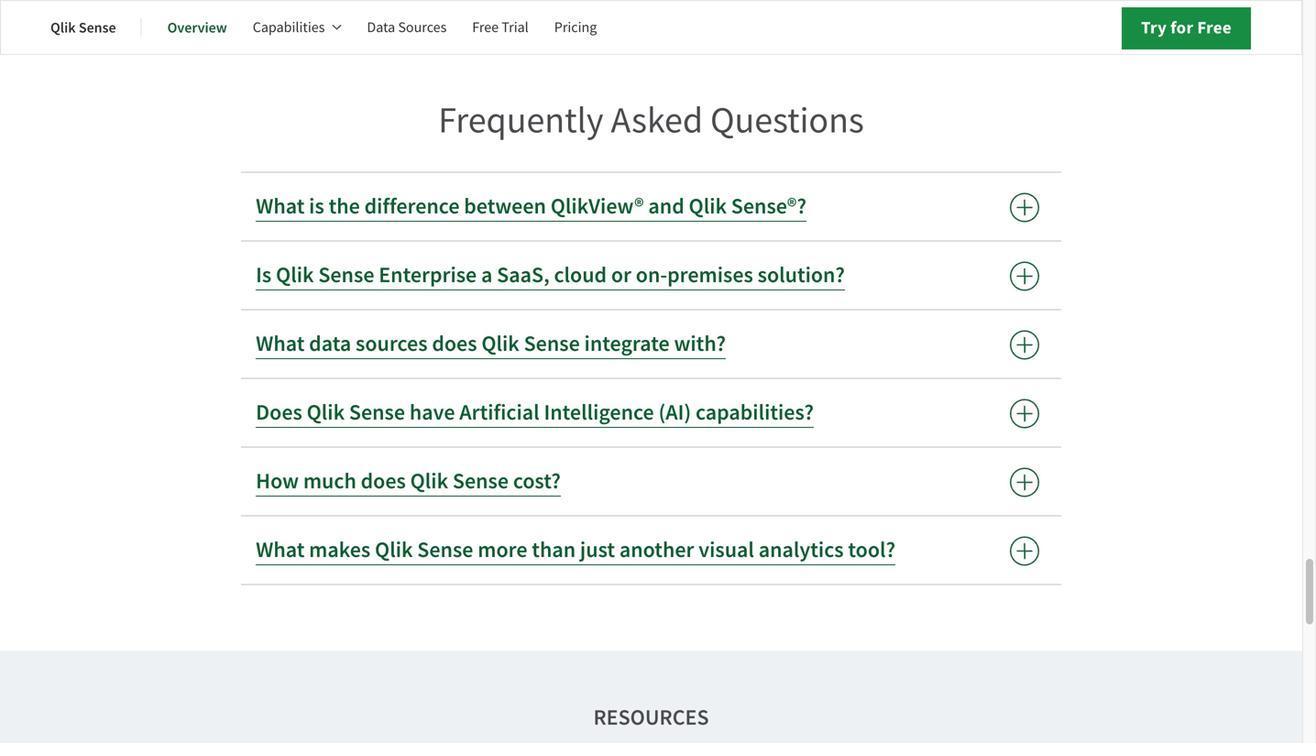 Task type: describe. For each thing, give the bounding box(es) containing it.
how
[[256, 467, 299, 496]]

overview link
[[167, 6, 227, 50]]

qlikview®
[[551, 192, 644, 221]]

frequently
[[439, 97, 604, 144]]

what for what data sources does qlik sense integrate with?
[[256, 330, 305, 359]]

on-
[[636, 261, 668, 290]]

try for free link
[[1122, 7, 1252, 50]]

1 vertical spatial does
[[361, 467, 406, 496]]

questions
[[711, 97, 864, 144]]

what is the difference between qlikview® and qlik sense®?
[[256, 192, 807, 221]]

just
[[580, 536, 615, 565]]

saas,
[[497, 261, 550, 290]]

qlik inside 'dropdown button'
[[689, 192, 727, 221]]

capabilities
[[253, 18, 325, 37]]

does
[[256, 399, 302, 428]]

free inside try for free link
[[1198, 16, 1232, 39]]

visual
[[699, 536, 755, 565]]

how much does qlik sense cost?
[[256, 467, 561, 496]]

what for what makes qlik sense more than just another visual analytics tool?
[[256, 536, 305, 565]]

tool?
[[849, 536, 896, 565]]

is
[[256, 261, 272, 290]]

a
[[481, 261, 493, 290]]

have
[[410, 399, 455, 428]]

with?
[[674, 330, 726, 359]]

what for what is the difference between qlikview® and qlik sense®?
[[256, 192, 305, 221]]

is qlik sense enterprise a saas, cloud or on-premises solution? button
[[241, 242, 1062, 310]]

try
[[1142, 16, 1167, 39]]

capabilities link
[[253, 6, 341, 50]]

1 horizontal spatial does
[[432, 330, 477, 359]]

free trial link
[[473, 6, 529, 50]]

what makes qlik sense more than just another visual analytics tool? button
[[241, 517, 1062, 585]]

what makes qlik sense more than just another visual analytics tool?
[[256, 536, 896, 565]]

is
[[309, 192, 324, 221]]

data
[[367, 18, 395, 37]]

qlik sense link
[[50, 6, 116, 50]]

asked
[[611, 97, 703, 144]]

cost?
[[513, 467, 561, 496]]

(ai)
[[659, 399, 692, 428]]



Task type: locate. For each thing, give the bounding box(es) containing it.
how much does qlik sense cost? button
[[241, 448, 1062, 516]]

another
[[620, 536, 695, 565]]

more
[[478, 536, 528, 565]]

much
[[303, 467, 357, 496]]

sources
[[398, 18, 447, 37]]

or
[[612, 261, 632, 290]]

the
[[329, 192, 360, 221]]

resources
[[594, 704, 709, 733]]

qlik sense
[[50, 18, 116, 37]]

overview
[[167, 18, 227, 37]]

analytics
[[759, 536, 844, 565]]

1 horizontal spatial free
[[1198, 16, 1232, 39]]

free
[[1198, 16, 1232, 39], [473, 18, 499, 37]]

difference
[[365, 192, 460, 221]]

data sources
[[367, 18, 447, 37]]

3 what from the top
[[256, 536, 305, 565]]

trial
[[502, 18, 529, 37]]

between
[[464, 192, 546, 221]]

free right for at top
[[1198, 16, 1232, 39]]

1 vertical spatial what
[[256, 330, 305, 359]]

and
[[649, 192, 685, 221]]

artificial
[[460, 399, 540, 428]]

premises
[[668, 261, 754, 290]]

pricing
[[555, 18, 597, 37]]

does qlik sense have artificial intelligence (ai) capabilities? button
[[241, 379, 1062, 447]]

does qlik sense have artificial intelligence (ai) capabilities?
[[256, 399, 814, 428]]

sense®?
[[732, 192, 807, 221]]

what data sources does qlik sense integrate with? button
[[241, 311, 1062, 378]]

data
[[309, 330, 351, 359]]

what left makes
[[256, 536, 305, 565]]

what
[[256, 192, 305, 221], [256, 330, 305, 359], [256, 536, 305, 565]]

what is the difference between qlikview® and qlik sense®? button
[[241, 173, 1062, 241]]

data sources link
[[367, 6, 447, 50]]

does
[[432, 330, 477, 359], [361, 467, 406, 496]]

integrate
[[585, 330, 670, 359]]

what left data
[[256, 330, 305, 359]]

what left is
[[256, 192, 305, 221]]

2 what from the top
[[256, 330, 305, 359]]

0 vertical spatial does
[[432, 330, 477, 359]]

sources
[[356, 330, 428, 359]]

what inside dropdown button
[[256, 536, 305, 565]]

sense
[[79, 18, 116, 37], [318, 261, 375, 290], [524, 330, 580, 359], [349, 399, 405, 428], [453, 467, 509, 496], [418, 536, 474, 565]]

does right sources
[[432, 330, 477, 359]]

what inside 'dropdown button'
[[256, 192, 305, 221]]

free inside free trial link
[[473, 18, 499, 37]]

0 vertical spatial what
[[256, 192, 305, 221]]

makes
[[309, 536, 371, 565]]

what inside dropdown button
[[256, 330, 305, 359]]

menu bar
[[50, 6, 623, 50]]

1 what from the top
[[256, 192, 305, 221]]

menu bar containing qlik sense
[[50, 6, 623, 50]]

free trial
[[473, 18, 529, 37]]

than
[[532, 536, 576, 565]]

pricing link
[[555, 6, 597, 50]]

sense inside menu bar
[[79, 18, 116, 37]]

cloud
[[554, 261, 607, 290]]

free left trial in the left top of the page
[[473, 18, 499, 37]]

solution?
[[758, 261, 845, 290]]

enterprise
[[379, 261, 477, 290]]

is qlik sense enterprise a saas, cloud or on-premises solution?
[[256, 261, 845, 290]]

does right much
[[361, 467, 406, 496]]

qlik
[[50, 18, 76, 37], [689, 192, 727, 221], [276, 261, 314, 290], [482, 330, 520, 359], [307, 399, 345, 428], [410, 467, 449, 496], [375, 536, 413, 565]]

frequently asked questions
[[439, 97, 864, 144]]

intelligence
[[544, 399, 654, 428]]

0 horizontal spatial free
[[473, 18, 499, 37]]

0 horizontal spatial does
[[361, 467, 406, 496]]

for
[[1171, 16, 1194, 39]]

what data sources does qlik sense integrate with?
[[256, 330, 726, 359]]

2 vertical spatial what
[[256, 536, 305, 565]]

capabilities?
[[696, 399, 814, 428]]

try for free
[[1142, 16, 1232, 39]]



Task type: vqa. For each thing, say whether or not it's contained in the screenshot.
Frequently Asked Questions
yes



